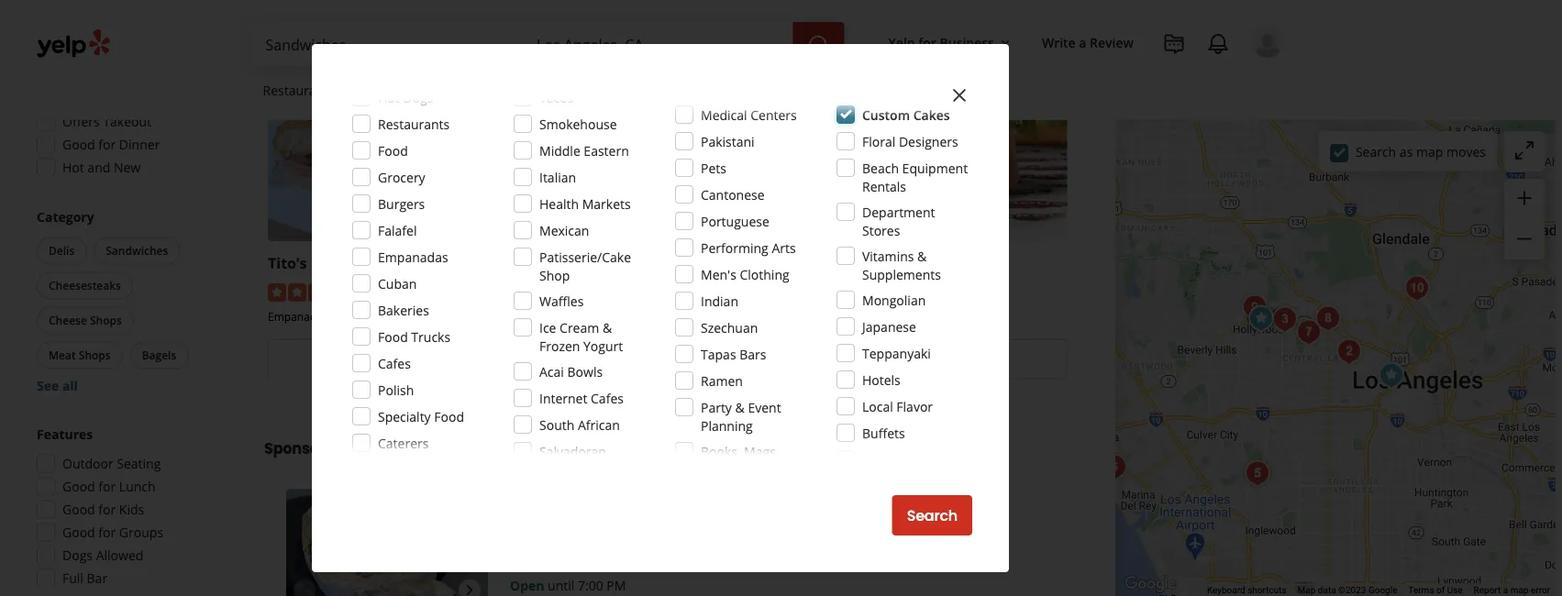 Task type: describe. For each thing, give the bounding box(es) containing it.
men's
[[701, 266, 737, 283]]

hotels
[[862, 371, 901, 389]]

home
[[390, 81, 426, 99]]

beach
[[862, 159, 899, 177]]

health markets
[[539, 195, 631, 212]]

open inside "group"
[[62, 44, 95, 61]]

japanese
[[862, 318, 916, 335]]

map data ©2023 google
[[1298, 585, 1398, 596]]

0 horizontal spatial dogs
[[62, 547, 93, 564]]

map
[[1298, 585, 1316, 596]]

cheese shops
[[49, 313, 122, 328]]

shortcuts
[[1248, 585, 1287, 596]]

food down (53
[[931, 309, 957, 324]]

good for groups
[[62, 524, 163, 541]]

write a review
[[1042, 33, 1134, 51]]

see all button
[[37, 377, 78, 394]]

dogs inside search dialog
[[403, 89, 433, 106]]

previous image
[[294, 579, 316, 596]]

middle
[[539, 142, 580, 159]]

polish
[[378, 381, 414, 399]]

firehouse subs link
[[811, 253, 921, 273]]

report a map error link
[[1474, 585, 1550, 596]]

hot for hot and new
[[62, 159, 84, 176]]

men's clothing
[[701, 266, 790, 283]]

write
[[1042, 33, 1076, 51]]

16 info v2 image
[[404, 441, 419, 456]]

ramen
[[701, 372, 743, 389]]

now for order now
[[403, 349, 434, 370]]

oui melrose image
[[1267, 301, 1304, 338]]

larchmont village wine spirits & cheese image
[[1291, 314, 1327, 351]]

tito's
[[268, 253, 307, 273]]

video
[[752, 461, 786, 478]]

map region
[[1096, 0, 1562, 596]]

0 horizontal spatial pm
[[607, 577, 626, 594]]

party
[[701, 399, 732, 416]]

pets
[[701, 159, 727, 177]]

internet
[[539, 389, 588, 407]]

open up local flavor
[[881, 380, 915, 397]]

sandwiches, delis
[[539, 309, 630, 324]]

medical centers
[[701, 106, 797, 123]]

a for write
[[1079, 33, 1087, 51]]

mexican
[[539, 222, 589, 239]]

bakeries
[[378, 301, 429, 319]]

offers takeout
[[62, 113, 151, 130]]

open right next image
[[510, 577, 544, 594]]

services for auto services
[[565, 81, 613, 99]]

dogs allowed
[[62, 547, 143, 564]]

tapas bars
[[701, 345, 766, 363]]

patisserie/cake
[[539, 248, 631, 266]]

internet cafes
[[539, 389, 624, 407]]

sandwiches inside button
[[106, 243, 168, 258]]

see
[[37, 377, 59, 394]]

firehouse subs image
[[1373, 357, 1410, 394]]

empanadas, argentine, sandwiches
[[268, 309, 450, 324]]

indian
[[701, 292, 739, 310]]

empanadas
[[378, 248, 448, 266]]

bagels
[[142, 348, 176, 363]]

group containing features
[[31, 425, 228, 596]]

brothers sandwich shop image
[[1331, 333, 1368, 370]]

1 vertical spatial open until 7:00 pm
[[510, 577, 626, 594]]

trucks
[[411, 328, 451, 345]]

mags,
[[744, 443, 779, 460]]

0 vertical spatial cafes
[[378, 355, 411, 372]]

firehouse subs
[[811, 253, 921, 273]]

middle eastern
[[539, 142, 629, 159]]

equipment
[[902, 159, 968, 177]]

sandwiches button
[[94, 237, 180, 265]]

home services
[[390, 81, 478, 99]]

allowed
[[96, 547, 143, 564]]

0 horizontal spatial ghost sando shop image
[[286, 490, 488, 596]]

1 horizontal spatial pm
[[706, 380, 726, 397]]

for for lunch
[[98, 478, 116, 495]]

for for kids
[[98, 501, 116, 518]]

sponsored results
[[264, 439, 400, 459]]

shop inside patisserie/cake shop
[[539, 267, 570, 284]]

health
[[539, 195, 579, 212]]

& inside party & event planning
[[735, 399, 745, 416]]

now for open now
[[99, 44, 126, 61]]

for for business
[[919, 33, 937, 51]]

(53
[[939, 282, 957, 300]]

good for good for groups
[[62, 524, 95, 541]]

& inside vitamins & supplements
[[917, 247, 927, 265]]

vitamins & supplements
[[862, 247, 941, 283]]

african
[[578, 416, 620, 433]]

1 vertical spatial delis
[[605, 309, 630, 324]]

error
[[1531, 585, 1550, 596]]

for for dinner
[[98, 136, 116, 153]]

arts
[[772, 239, 796, 256]]

and
[[87, 159, 110, 176]]

good for good for lunch
[[62, 478, 95, 495]]

16 chevron down v2 image
[[998, 35, 1013, 50]]

department
[[862, 203, 935, 221]]

auto
[[533, 81, 561, 99]]

pakistani
[[701, 133, 755, 150]]

services for home services
[[429, 81, 478, 99]]

category
[[37, 208, 94, 226]]

portuguese
[[701, 212, 770, 230]]

ggiata - west hollywood image
[[1237, 289, 1273, 326]]

get
[[889, 349, 914, 370]]

markets
[[582, 195, 631, 212]]

food up order now
[[378, 328, 408, 345]]

close image
[[949, 84, 971, 106]]

meat shops button
[[37, 342, 123, 369]]

yelp for business
[[889, 33, 994, 51]]

delis,
[[811, 309, 838, 324]]

1 sandwiches, from the left
[[539, 309, 602, 324]]

0 horizontal spatial 7:00
[[578, 577, 603, 594]]

good for dinner
[[62, 136, 160, 153]]

closes in 51 min
[[345, 380, 447, 397]]

bowls
[[567, 363, 603, 380]]

zoom in image
[[1514, 187, 1536, 209]]

expand map image
[[1514, 139, 1536, 161]]

of
[[1437, 585, 1445, 596]]

auto services link
[[518, 66, 654, 119]]

clothing
[[740, 266, 790, 283]]

features
[[37, 426, 93, 443]]

tito's market
[[268, 253, 364, 273]]

order now
[[358, 349, 434, 370]]

for for groups
[[98, 524, 116, 541]]

terms of use link
[[1409, 585, 1463, 596]]

user actions element
[[874, 23, 1310, 136]]

good for kids
[[62, 501, 144, 518]]



Task type: vqa. For each thing, say whether or not it's contained in the screenshot.
TAKEOUT
yes



Task type: locate. For each thing, give the bounding box(es) containing it.
services up smokehouse
[[565, 81, 613, 99]]

for down good for lunch
[[98, 501, 116, 518]]

1 horizontal spatial dogs
[[403, 89, 433, 106]]

custom
[[862, 106, 910, 123]]

reviews) right the "(1.2k"
[[428, 282, 477, 300]]

services right home
[[429, 81, 478, 99]]

bagels button
[[130, 342, 188, 369]]

italian
[[539, 168, 576, 186]]

buffets
[[862, 424, 905, 442]]

4 good from the top
[[62, 524, 95, 541]]

1 vertical spatial until
[[548, 577, 575, 594]]

keyboard shortcuts button
[[1207, 584, 1287, 596]]

report a map error
[[1474, 585, 1550, 596]]

map for moves
[[1416, 143, 1443, 160]]

tapas
[[701, 345, 736, 363]]

report
[[1474, 585, 1501, 596]]

0 vertical spatial restaurants
[[263, 81, 335, 99]]

0 horizontal spatial map
[[1416, 143, 1443, 160]]

falafel
[[378, 222, 417, 239]]

1 horizontal spatial until
[[647, 380, 674, 397]]

4.3 star rating image
[[268, 284, 367, 302]]

0 vertical spatial search
[[1356, 143, 1396, 160]]

(288
[[667, 282, 693, 300]]

1 services from the left
[[429, 81, 478, 99]]

sandwiches,
[[539, 309, 602, 324], [841, 309, 904, 324]]

sandwiches up cheesesteaks
[[106, 243, 168, 258]]

map for error
[[1511, 585, 1529, 596]]

slideshow element
[[286, 490, 488, 596]]

0 vertical spatial pm
[[706, 380, 726, 397]]

event
[[748, 399, 781, 416]]

zoom out image
[[1514, 228, 1536, 250]]

reviews) for get directions
[[960, 282, 1010, 300]]

hot left "and"
[[62, 159, 84, 176]]

0 horizontal spatial sandwiches,
[[539, 309, 602, 324]]

delis down the category
[[49, 243, 75, 258]]

0 vertical spatial shops
[[90, 313, 122, 328]]

next image
[[459, 579, 481, 596]]

services inside 'link'
[[565, 81, 613, 99]]

specialty food
[[378, 408, 464, 425]]

0 horizontal spatial search
[[907, 505, 958, 526]]

until down view website
[[647, 380, 674, 397]]

1 horizontal spatial hot
[[378, 89, 400, 106]]

food trucks
[[378, 328, 451, 345]]

0 horizontal spatial services
[[429, 81, 478, 99]]

food down min
[[434, 408, 464, 425]]

smokehouse
[[539, 115, 617, 133]]

suggested
[[37, 15, 102, 32]]

for up "good for kids"
[[98, 478, 116, 495]]

cuban
[[378, 275, 417, 292]]

a right the report
[[1503, 585, 1508, 596]]

order now link
[[268, 339, 525, 379]]

wax paper - los angeles image
[[1399, 270, 1436, 307]]

vitamins
[[862, 247, 914, 265]]

cafes up in
[[378, 355, 411, 372]]

dogs up full
[[62, 547, 93, 564]]

order
[[358, 349, 399, 370]]

good up "dogs allowed"
[[62, 524, 95, 541]]

1 horizontal spatial search
[[1356, 143, 1396, 160]]

map right 'as'
[[1416, 143, 1443, 160]]

dogs up grocery
[[403, 89, 433, 106]]

cheese
[[49, 313, 87, 328]]

as
[[1400, 143, 1413, 160]]

good down offers
[[62, 136, 95, 153]]

0 vertical spatial hot
[[378, 89, 400, 106]]

delis inside button
[[49, 243, 75, 258]]

0 horizontal spatial restaurants
[[263, 81, 335, 99]]

open now
[[62, 44, 126, 61]]

shop up (288
[[635, 253, 671, 273]]

1 vertical spatial sandwiches
[[389, 309, 450, 324]]

services inside "link"
[[429, 81, 478, 99]]

sandwiches up food trucks
[[389, 309, 450, 324]]

notifications image
[[1207, 33, 1229, 55]]

szechuan
[[701, 319, 758, 336]]

0 vertical spatial until
[[647, 380, 674, 397]]

good for good for dinner
[[62, 136, 95, 153]]

reviews) right (53
[[960, 282, 1010, 300]]

delis, sandwiches, fast food
[[811, 309, 957, 324]]

see all
[[37, 377, 78, 394]]

open until 7:00 pm
[[610, 380, 726, 397], [510, 577, 626, 594]]

0 horizontal spatial shop
[[539, 267, 570, 284]]

1 vertical spatial search
[[907, 505, 958, 526]]

all about the bread image
[[1263, 300, 1300, 337]]

1 horizontal spatial restaurants
[[378, 115, 450, 133]]

ggiata delicatessen image
[[1310, 300, 1347, 337]]

acai bowls
[[539, 363, 603, 380]]

terms of use
[[1409, 585, 1463, 596]]

search
[[1356, 143, 1396, 160], [907, 505, 958, 526]]

0 vertical spatial delis
[[49, 243, 75, 258]]

good for lunch
[[62, 478, 156, 495]]

books, mags, music & video
[[701, 443, 786, 478]]

1 vertical spatial ghost sando shop image
[[286, 490, 488, 596]]

waffles
[[539, 292, 584, 310]]

0 vertical spatial a
[[1079, 33, 1087, 51]]

food
[[378, 142, 408, 159], [931, 309, 957, 324], [378, 328, 408, 345], [434, 408, 464, 425]]

& up yogurt
[[603, 319, 612, 336]]

mike's deli image
[[1239, 455, 1276, 492], [1239, 455, 1276, 492]]

all
[[62, 377, 78, 394]]

0 horizontal spatial reviews)
[[428, 282, 477, 300]]

3 good from the top
[[62, 501, 95, 518]]

1 horizontal spatial shop
[[635, 253, 671, 273]]

1 horizontal spatial now
[[403, 349, 434, 370]]

reviews)
[[428, 282, 477, 300], [696, 282, 746, 300], [960, 282, 1010, 300]]

ghost sando shop image
[[1243, 300, 1280, 337], [286, 490, 488, 596]]

1 horizontal spatial delis
[[605, 309, 630, 324]]

1 horizontal spatial services
[[565, 81, 613, 99]]

full
[[62, 570, 83, 587]]

centers
[[751, 106, 797, 123]]

search for search
[[907, 505, 958, 526]]

dogs
[[403, 89, 433, 106], [62, 547, 93, 564]]

0 vertical spatial dogs
[[403, 89, 433, 106]]

0 horizontal spatial sandwiches
[[106, 243, 168, 258]]

1 vertical spatial 7:00
[[578, 577, 603, 594]]

0 horizontal spatial a
[[1079, 33, 1087, 51]]

0 vertical spatial sandwiches
[[106, 243, 168, 258]]

1 vertical spatial pm
[[607, 577, 626, 594]]

good for good for kids
[[62, 501, 95, 518]]

for down "good for kids"
[[98, 524, 116, 541]]

custom cakes
[[862, 106, 950, 123]]

get directions link
[[811, 339, 1067, 379]]

©2023
[[1339, 585, 1366, 596]]

seating
[[117, 455, 161, 472]]

fast
[[907, 309, 928, 324]]

for right yelp at the right of page
[[919, 33, 937, 51]]

0 vertical spatial map
[[1416, 143, 1443, 160]]

open down suggested
[[62, 44, 95, 61]]

cakes
[[913, 106, 950, 123]]

& up planning
[[735, 399, 745, 416]]

until right next image
[[548, 577, 575, 594]]

for inside button
[[919, 33, 937, 51]]

google image
[[1120, 572, 1181, 596]]

shops right cheese
[[90, 313, 122, 328]]

restaurants inside search dialog
[[378, 115, 450, 133]]

food up grocery
[[378, 142, 408, 159]]

shops for cheese shops
[[90, 313, 122, 328]]

1 good from the top
[[62, 136, 95, 153]]

1 horizontal spatial 7:00
[[678, 380, 703, 397]]

4.8 star rating image
[[539, 284, 638, 302]]

hot dogs
[[378, 89, 433, 106]]

performing arts
[[701, 239, 796, 256]]

cafes up african
[[591, 389, 624, 407]]

business categories element
[[248, 66, 1284, 119]]

None search field
[[251, 22, 848, 66]]

now down suggested
[[99, 44, 126, 61]]

1 vertical spatial cafes
[[591, 389, 624, 407]]

shops right meat
[[79, 348, 111, 363]]

get directions
[[889, 349, 990, 370]]

hot right restaurants link
[[378, 89, 400, 106]]

map left error
[[1511, 585, 1529, 596]]

ice
[[539, 319, 556, 336]]

full bar
[[62, 570, 107, 587]]

0 vertical spatial ghost sando shop image
[[1243, 300, 1280, 337]]

hot
[[378, 89, 400, 106], [62, 159, 84, 176]]

group
[[31, 14, 228, 182], [1505, 179, 1545, 260], [33, 208, 228, 395], [31, 425, 228, 596]]

medical
[[701, 106, 747, 123]]

2 services from the left
[[565, 81, 613, 99]]

delis up yogurt
[[605, 309, 630, 324]]

specialty
[[378, 408, 431, 425]]

1 horizontal spatial sandwiches,
[[841, 309, 904, 324]]

2 good from the top
[[62, 478, 95, 495]]

1 horizontal spatial a
[[1503, 585, 1508, 596]]

group containing suggested
[[31, 14, 228, 182]]

a right write
[[1079, 33, 1087, 51]]

local flavor
[[862, 398, 933, 415]]

0 horizontal spatial cafes
[[378, 355, 411, 372]]

grocery
[[378, 168, 425, 186]]

market
[[311, 253, 364, 273]]

1 vertical spatial now
[[403, 349, 434, 370]]

flavor
[[897, 398, 933, 415]]

cream
[[560, 319, 599, 336]]

0 vertical spatial open until 7:00 pm
[[610, 380, 726, 397]]

review
[[1090, 33, 1134, 51]]

& left video
[[739, 461, 749, 478]]

2 sandwiches, from the left
[[841, 309, 904, 324]]

& inside ice cream & frozen yogurt
[[603, 319, 612, 336]]

3.7 (53 reviews)
[[917, 282, 1010, 300]]

1 horizontal spatial sandwiches
[[389, 309, 450, 324]]

all'antico vinaio image
[[1096, 449, 1133, 486]]

search for search as map moves
[[1356, 143, 1396, 160]]

2 horizontal spatial reviews)
[[960, 282, 1010, 300]]

reviews) up szechuan
[[696, 282, 746, 300]]

shops for meat shops
[[79, 348, 111, 363]]

floral
[[862, 133, 896, 150]]

reviews) for order now
[[428, 282, 477, 300]]

hot inside search dialog
[[378, 89, 400, 106]]

salvadoran
[[539, 443, 606, 460]]

search image
[[808, 34, 830, 56]]

1 vertical spatial shops
[[79, 348, 111, 363]]

1 horizontal spatial cafes
[[591, 389, 624, 407]]

3 reviews) from the left
[[960, 282, 1010, 300]]

& up supplements
[[917, 247, 927, 265]]

search inside button
[[907, 505, 958, 526]]

cheese shops button
[[37, 307, 134, 334]]

1 reviews) from the left
[[428, 282, 477, 300]]

2 reviews) from the left
[[696, 282, 746, 300]]

0 vertical spatial now
[[99, 44, 126, 61]]

1 vertical spatial restaurants
[[378, 115, 450, 133]]

restaurants inside restaurants link
[[263, 81, 335, 99]]

4.3
[[374, 282, 393, 300]]

argentine,
[[334, 309, 386, 324]]

a for report
[[1503, 585, 1508, 596]]

a
[[1079, 33, 1087, 51], [1503, 585, 1508, 596]]

group containing category
[[33, 208, 228, 395]]

good down outdoor
[[62, 478, 95, 495]]

projects image
[[1163, 33, 1185, 55]]

0 horizontal spatial now
[[99, 44, 126, 61]]

floral designers
[[862, 133, 958, 150]]

good down good for lunch
[[62, 501, 95, 518]]

3.7 star rating image
[[811, 284, 910, 302]]

0 vertical spatial 7:00
[[678, 380, 703, 397]]

south african
[[539, 416, 620, 433]]

1 vertical spatial map
[[1511, 585, 1529, 596]]

1 horizontal spatial map
[[1511, 585, 1529, 596]]

results
[[347, 439, 400, 459]]

in
[[389, 380, 401, 397]]

& inside books, mags, music & video
[[739, 461, 749, 478]]

shop up waffles
[[539, 267, 570, 284]]

0 horizontal spatial delis
[[49, 243, 75, 258]]

cantonese
[[701, 186, 765, 203]]

1 vertical spatial dogs
[[62, 547, 93, 564]]

kids
[[119, 501, 144, 518]]

delis button
[[37, 237, 86, 265]]

search dialog
[[0, 0, 1562, 596]]

now down food trucks
[[403, 349, 434, 370]]

hot for hot dogs
[[378, 89, 400, 106]]

0 horizontal spatial hot
[[62, 159, 84, 176]]

1 vertical spatial hot
[[62, 159, 84, 176]]

directions
[[918, 349, 990, 370]]

1 vertical spatial a
[[1503, 585, 1508, 596]]

1 horizontal spatial ghost sando shop image
[[1243, 300, 1280, 337]]

0 horizontal spatial until
[[548, 577, 575, 594]]

moves
[[1447, 143, 1486, 160]]

1 horizontal spatial reviews)
[[696, 282, 746, 300]]

open down view
[[610, 380, 644, 397]]

ghost sando shop image
[[1243, 300, 1280, 337]]

for down the offers takeout
[[98, 136, 116, 153]]

keyboard shortcuts
[[1207, 585, 1287, 596]]



